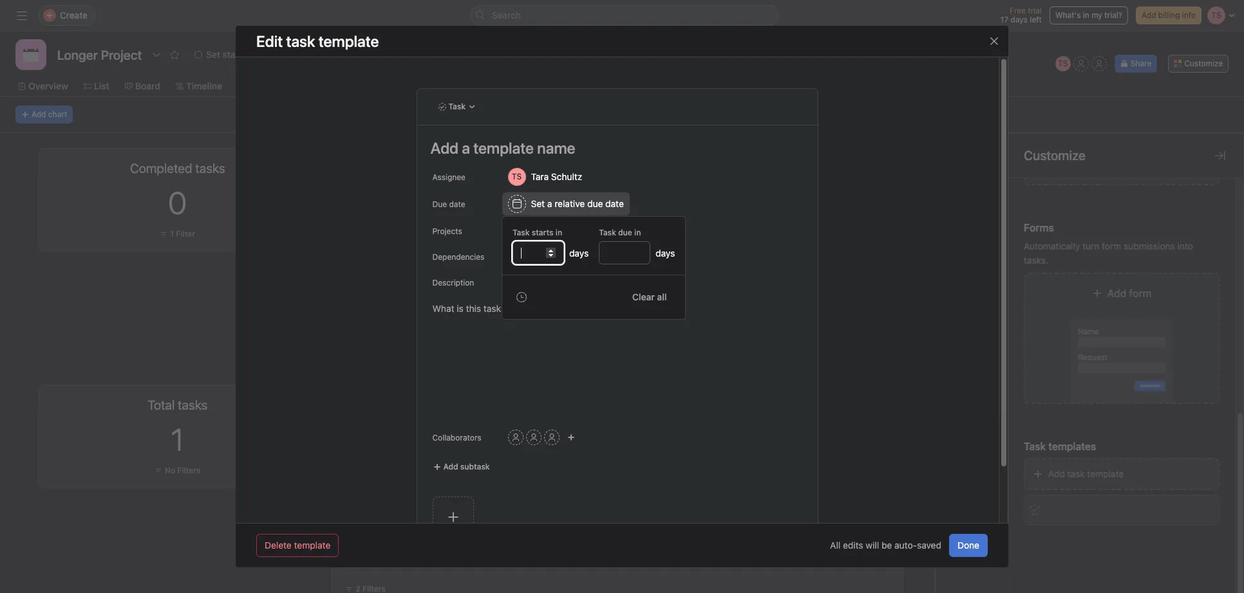 Task type: vqa. For each thing, say whether or not it's contained in the screenshot.
first Briefcase ICON
no



Task type: locate. For each thing, give the bounding box(es) containing it.
chart
[[48, 109, 67, 119]]

add subtask button
[[427, 459, 496, 477]]

set a relative due date
[[531, 198, 624, 209]]

form
[[1102, 241, 1121, 252], [1129, 288, 1152, 300]]

1 calendar link from the left
[[238, 79, 286, 93]]

task left starts at the left top
[[513, 228, 530, 238]]

0 vertical spatial due
[[587, 198, 603, 209]]

add to starred image
[[170, 50, 180, 60]]

1 horizontal spatial form
[[1129, 288, 1152, 300]]

1 horizontal spatial task
[[513, 228, 530, 238]]

0 button
[[168, 185, 187, 221], [1048, 185, 1067, 221]]

2 0 from the left
[[1048, 185, 1067, 221]]

None text field
[[54, 43, 145, 66]]

0 vertical spatial template
[[1088, 469, 1124, 480]]

1 0 button from the left
[[168, 185, 187, 221]]

0 up the "forms"
[[1048, 185, 1067, 221]]

2 0 button from the left
[[1048, 185, 1067, 221]]

in for task starts in
[[556, 228, 562, 238]]

due
[[587, 198, 603, 209], [618, 228, 632, 238]]

task
[[449, 102, 466, 111], [513, 228, 530, 238], [599, 228, 616, 238]]

total tasks
[[148, 398, 207, 413]]

0 horizontal spatial template
[[294, 540, 331, 551]]

due right relative
[[587, 198, 603, 209]]

1 horizontal spatial due
[[618, 228, 632, 238]]

0 horizontal spatial 1 filter
[[170, 229, 195, 239]]

calendar
[[248, 81, 286, 91], [378, 81, 416, 91]]

add
[[1142, 10, 1156, 20], [32, 109, 46, 119], [508, 226, 523, 236], [508, 252, 523, 262], [1108, 288, 1127, 300], [443, 462, 458, 472], [1049, 469, 1065, 480]]

0 horizontal spatial filter
[[176, 229, 195, 239]]

1 horizontal spatial days
[[656, 248, 675, 259]]

in
[[1083, 10, 1090, 20], [556, 228, 562, 238], [634, 228, 641, 238], [627, 527, 638, 538]]

0 horizontal spatial calendar link
[[238, 79, 286, 93]]

add task template button
[[1024, 459, 1220, 491]]

in inside what's in my trial? 'button'
[[1083, 10, 1090, 20]]

0 horizontal spatial 0 button
[[168, 185, 187, 221]]

1 horizontal spatial a
[[633, 522, 643, 532]]

Template Name text field
[[425, 133, 802, 163]]

tasks
[[390, 158, 413, 169], [390, 395, 413, 406]]

1 vertical spatial a
[[633, 522, 643, 532]]

overdue tasks
[[1017, 161, 1098, 176]]

add down automatically turn form submissions into tasks.
[[1108, 288, 1127, 300]]

a inside tasks not in a section
[[633, 522, 643, 532]]

1 1 filter button from the left
[[157, 228, 198, 241]]

a
[[547, 198, 552, 209], [633, 522, 643, 532]]

done
[[958, 540, 980, 551]]

2 1 filter button from the left
[[1036, 228, 1078, 241]]

task for task starts in
[[513, 228, 530, 238]]

date up the task due in
[[606, 198, 624, 209]]

0 horizontal spatial task
[[449, 102, 466, 111]]

1 horizontal spatial 1 filter button
[[1036, 228, 1078, 241]]

description
[[433, 278, 474, 288]]

tasks left by section
[[390, 395, 413, 406]]

1 horizontal spatial calendar link
[[368, 79, 416, 93]]

done button
[[949, 535, 988, 558]]

add dependencies
[[508, 252, 577, 262]]

0 vertical spatial incomplete
[[340, 158, 388, 169]]

form inside automatically turn form submissions into tasks.
[[1102, 241, 1121, 252]]

add for add subtask
[[443, 462, 458, 472]]

1 horizontal spatial 0 button
[[1048, 185, 1067, 221]]

incomplete tasks by completion status
[[340, 158, 504, 169]]

0
[[168, 185, 187, 221], [1048, 185, 1067, 221]]

2 vertical spatial incomplete
[[340, 395, 388, 406]]

no filters
[[165, 466, 201, 476]]

task for task due in
[[599, 228, 616, 238]]

customize inside dropdown button
[[1185, 59, 1223, 68]]

subtask
[[460, 462, 490, 472]]

delete template button
[[256, 535, 339, 558]]

add dependencies button
[[502, 248, 583, 266]]

name
[[1078, 327, 1099, 337]]

1 horizontal spatial 0
[[1048, 185, 1067, 221]]

1 1 filter from the left
[[170, 229, 195, 239]]

1 vertical spatial form
[[1129, 288, 1152, 300]]

1 horizontal spatial template
[[1088, 469, 1124, 480]]

tara
[[531, 171, 549, 182]]

delete template
[[265, 540, 331, 551]]

0 button up the "forms"
[[1048, 185, 1067, 221]]

form down submissions
[[1129, 288, 1152, 300]]

tasks.
[[1024, 255, 1049, 266]]

add left the chart on the top left
[[32, 109, 46, 119]]

add for add dependencies
[[508, 252, 523, 262]]

add left to
[[508, 226, 523, 236]]

search
[[492, 10, 521, 21]]

be
[[882, 540, 892, 551]]

filter
[[176, 229, 195, 239], [1056, 229, 1075, 239]]

add to projects button
[[502, 222, 571, 240]]

left
[[1030, 15, 1042, 24]]

not
[[617, 533, 632, 548]]

0 horizontal spatial form
[[1102, 241, 1121, 252]]

task button
[[433, 98, 482, 116]]

1 horizontal spatial date
[[606, 198, 624, 209]]

1 vertical spatial template
[[294, 540, 331, 551]]

collaborators
[[433, 433, 482, 443]]

my
[[1092, 10, 1103, 20]]

task inside button
[[449, 102, 466, 111]]

add form
[[1108, 288, 1152, 300]]

None number field
[[513, 242, 564, 265], [599, 242, 651, 265], [513, 242, 564, 265], [599, 242, 651, 265]]

days inside free trial 17 days left
[[1011, 15, 1028, 24]]

automatically
[[1024, 241, 1080, 252]]

incomplete
[[340, 158, 388, 169], [600, 292, 636, 327], [340, 395, 388, 406]]

1 horizontal spatial filter
[[1056, 229, 1075, 239]]

1
[[170, 229, 174, 239], [1050, 229, 1054, 239], [171, 422, 184, 458]]

1 vertical spatial tasks
[[390, 395, 413, 406]]

task down dashboard link at the left top of the page
[[449, 102, 466, 111]]

1 horizontal spatial calendar
[[378, 81, 416, 91]]

tasks for by section
[[390, 395, 413, 406]]

2 calendar from the left
[[378, 81, 416, 91]]

add left subtask
[[443, 462, 458, 472]]

calendar down 'edit'
[[248, 81, 286, 91]]

add left task in the bottom right of the page
[[1049, 469, 1065, 480]]

2 1 filter from the left
[[1050, 229, 1075, 239]]

dashboard
[[442, 81, 488, 91]]

1 0 from the left
[[168, 185, 187, 221]]

clear all
[[632, 292, 667, 303]]

share button
[[1115, 55, 1158, 73]]

template inside button
[[294, 540, 331, 551]]

auto-
[[895, 540, 917, 551]]

overview link
[[18, 79, 68, 93]]

calendar image
[[23, 47, 39, 62]]

0 horizontal spatial customize
[[1024, 148, 1086, 163]]

assignee
[[433, 173, 466, 182]]

tara schultz
[[531, 171, 582, 182]]

0 horizontal spatial 0
[[168, 185, 187, 221]]

1 horizontal spatial customize
[[1185, 59, 1223, 68]]

0 button for overdue tasks
[[1048, 185, 1067, 221]]

add billing info
[[1142, 10, 1196, 20]]

2 horizontal spatial task
[[599, 228, 616, 238]]

all
[[830, 540, 841, 551]]

in inside tasks not in a section
[[627, 527, 638, 538]]

0 horizontal spatial 1 filter button
[[157, 228, 198, 241]]

template
[[1088, 469, 1124, 480], [294, 540, 331, 551]]

date
[[606, 198, 624, 209], [449, 200, 465, 209]]

no
[[165, 466, 175, 476]]

board link
[[125, 79, 160, 93]]

2 horizontal spatial days
[[1011, 15, 1028, 24]]

1 tasks from the top
[[390, 158, 413, 169]]

share
[[1131, 59, 1152, 68]]

dependencies
[[525, 252, 577, 262]]

days for task due in
[[656, 248, 675, 259]]

add inside button
[[1049, 469, 1065, 480]]

2 tasks from the top
[[390, 395, 413, 406]]

1 filter button
[[157, 228, 198, 241], [1036, 228, 1078, 241]]

2 filter from the left
[[1056, 229, 1075, 239]]

1 button
[[171, 422, 184, 458]]

1 vertical spatial incomplete
[[600, 292, 636, 327]]

0 horizontal spatial due
[[587, 198, 603, 209]]

add left billing
[[1142, 10, 1156, 20]]

date inside dropdown button
[[606, 198, 624, 209]]

template inside button
[[1088, 469, 1124, 480]]

dashboard link
[[432, 79, 488, 93]]

0 horizontal spatial days
[[569, 248, 589, 259]]

search list box
[[470, 5, 779, 26]]

customize
[[1185, 59, 1223, 68], [1024, 148, 1086, 163]]

form right "turn"
[[1102, 241, 1121, 252]]

1 horizontal spatial 1 filter
[[1050, 229, 1075, 239]]

1 filter from the left
[[176, 229, 195, 239]]

due down set a relative due date
[[618, 228, 632, 238]]

date right due
[[449, 200, 465, 209]]

completed tasks
[[130, 161, 225, 176]]

request
[[1078, 353, 1108, 363]]

add down the task starts in on the top
[[508, 252, 523, 262]]

calendar left dashboard link at the left top of the page
[[378, 81, 416, 91]]

forms
[[1024, 222, 1054, 234]]

what's in my trial?
[[1056, 10, 1123, 20]]

task down set a relative due date
[[599, 228, 616, 238]]

filters
[[177, 466, 201, 476]]

0 vertical spatial form
[[1102, 241, 1121, 252]]

in for tasks not in a section
[[627, 527, 638, 538]]

trial
[[1028, 6, 1042, 15]]

task
[[1068, 469, 1085, 480]]

0 horizontal spatial a
[[547, 198, 552, 209]]

1 filter for completed tasks
[[170, 229, 195, 239]]

in for task due in
[[634, 228, 641, 238]]

due date
[[433, 200, 465, 209]]

template right task in the bottom right of the page
[[1088, 469, 1124, 480]]

tasks left the by on the top left of the page
[[390, 158, 413, 169]]

0 horizontal spatial calendar
[[248, 81, 286, 91]]

template right delete
[[294, 540, 331, 551]]

saved
[[917, 540, 942, 551]]

0 button down completed tasks
[[168, 185, 187, 221]]

0 vertical spatial a
[[547, 198, 552, 209]]

0 vertical spatial tasks
[[390, 158, 413, 169]]

info
[[1182, 10, 1196, 20]]

add chart
[[32, 109, 67, 119]]

0 down completed tasks
[[168, 185, 187, 221]]

0 vertical spatial customize
[[1185, 59, 1223, 68]]



Task type: describe. For each thing, give the bounding box(es) containing it.
clear
[[632, 292, 655, 303]]

billing
[[1159, 10, 1180, 20]]

1 calendar from the left
[[248, 81, 286, 91]]

0 for completed tasks
[[168, 185, 187, 221]]

to
[[525, 226, 532, 236]]

0 horizontal spatial date
[[449, 200, 465, 209]]

add task template
[[1049, 469, 1124, 480]]

board
[[135, 81, 160, 91]]

add for add form
[[1108, 288, 1127, 300]]

set
[[531, 198, 545, 209]]

completion status
[[428, 158, 504, 169]]

edits
[[843, 540, 863, 551]]

incomplete tasks by section
[[340, 395, 459, 406]]

task templates
[[1024, 441, 1096, 453]]

relative
[[555, 198, 585, 209]]

add subtask
[[443, 462, 490, 472]]

0 for overdue tasks
[[1048, 185, 1067, 221]]

free
[[1010, 6, 1026, 15]]

no filters button
[[151, 465, 204, 478]]

edit
[[256, 32, 283, 50]]

ts
[[1058, 59, 1068, 68]]

edit task template
[[256, 32, 379, 50]]

will
[[866, 540, 879, 551]]

what's
[[1056, 10, 1081, 20]]

tasks for by
[[390, 158, 413, 169]]

task for task
[[449, 102, 466, 111]]

1 vertical spatial customize
[[1024, 148, 1086, 163]]

delete
[[265, 540, 292, 551]]

add for add task template
[[1049, 469, 1065, 480]]

upload attachment image
[[433, 497, 474, 538]]

customize button
[[1169, 55, 1229, 73]]

incomplete for incomplete tasks by section
[[340, 395, 388, 406]]

list
[[94, 81, 109, 91]]

add for add chart
[[32, 109, 46, 119]]

schultz
[[551, 171, 582, 182]]

add chart button
[[15, 106, 73, 124]]

close details image
[[1215, 151, 1226, 161]]

timeline
[[186, 81, 222, 91]]

1 vertical spatial due
[[618, 228, 632, 238]]

section
[[637, 502, 663, 528]]

set due time image
[[517, 292, 527, 303]]

due inside dropdown button
[[587, 198, 603, 209]]

turn
[[1083, 241, 1100, 252]]

free trial 17 days left
[[1001, 6, 1042, 24]]

days for task starts in
[[569, 248, 589, 259]]

2 calendar link from the left
[[368, 79, 416, 93]]

add or remove collaborators image
[[567, 434, 575, 442]]

tara schultz button
[[502, 166, 604, 189]]

incomplete for incomplete
[[600, 292, 636, 327]]

into
[[1178, 241, 1193, 252]]

messages link
[[519, 79, 573, 93]]

due
[[433, 200, 447, 209]]

a inside dropdown button
[[547, 198, 552, 209]]

messages
[[530, 81, 573, 91]]

tasks not in a section
[[601, 502, 663, 564]]

projects
[[433, 227, 462, 236]]

clear all button
[[624, 286, 675, 309]]

filter for completed tasks
[[176, 229, 195, 239]]

close image
[[989, 36, 1000, 46]]

1 filter button for overdue tasks
[[1036, 228, 1078, 241]]

by
[[415, 158, 426, 169]]

1 for overdue tasks
[[1050, 229, 1054, 239]]

1 for completed tasks
[[170, 229, 174, 239]]

add billing info button
[[1136, 6, 1202, 24]]

filter for overdue tasks
[[1056, 229, 1075, 239]]

submissions
[[1124, 241, 1175, 252]]

all
[[657, 292, 667, 303]]

trial?
[[1105, 10, 1123, 20]]

projects
[[534, 226, 565, 236]]

ts button
[[1055, 56, 1071, 71]]

incomplete for incomplete tasks by completion status
[[340, 158, 388, 169]]

1 filter button for completed tasks
[[157, 228, 198, 241]]

task template
[[286, 32, 379, 50]]

1 filter for overdue tasks
[[1050, 229, 1075, 239]]

add for add billing info
[[1142, 10, 1156, 20]]

task due in
[[599, 228, 641, 238]]

add to projects
[[508, 226, 565, 236]]

what's in my trial? button
[[1050, 6, 1128, 24]]

by section
[[415, 395, 459, 406]]

list link
[[84, 79, 109, 93]]

automatically turn form submissions into tasks.
[[1024, 241, 1193, 266]]

add for add to projects
[[508, 226, 523, 236]]

starts
[[532, 228, 554, 238]]

all edits will be auto-saved
[[830, 540, 942, 551]]

files link
[[588, 79, 618, 93]]

dependencies
[[433, 252, 485, 262]]

set a relative due date button
[[502, 193, 630, 216]]

0 button for completed tasks
[[168, 185, 187, 221]]

task starts in
[[513, 228, 562, 238]]

timeline link
[[176, 79, 222, 93]]



